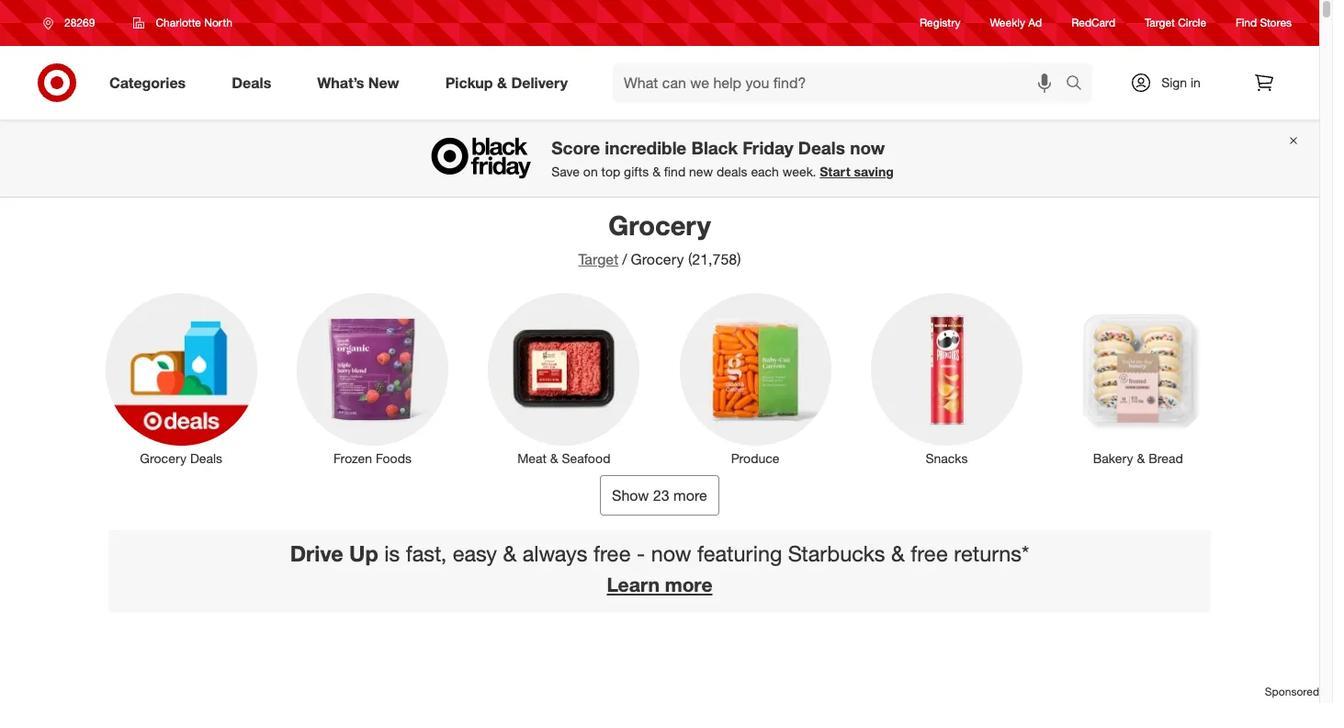 Task type: describe. For each thing, give the bounding box(es) containing it.
show
[[612, 486, 649, 504]]

returns*
[[954, 540, 1030, 567]]

find
[[1236, 16, 1258, 30]]

What can we help you find? suggestions appear below search field
[[613, 63, 1071, 103]]

frozen foods
[[334, 450, 412, 466]]

bakery & bread
[[1094, 450, 1184, 466]]

black
[[692, 137, 738, 159]]

featuring
[[698, 540, 783, 567]]

find
[[664, 164, 686, 179]]

charlotte
[[156, 16, 201, 29]]

pickup
[[446, 73, 493, 92]]

always
[[523, 540, 588, 567]]

gifts
[[624, 164, 649, 179]]

categories
[[109, 73, 186, 92]]

-
[[637, 540, 645, 567]]

28269
[[64, 16, 95, 29]]

& inside score incredible black friday deals now save on top gifts & find new deals each week. start saving
[[653, 164, 661, 179]]

bakery & bread link
[[1050, 290, 1227, 467]]

score
[[552, 137, 600, 159]]

deals
[[717, 164, 748, 179]]

& right starbucks at the bottom of page
[[892, 540, 905, 567]]

save
[[552, 164, 580, 179]]

& right pickup
[[497, 73, 507, 92]]

week.
[[783, 164, 817, 179]]

is
[[384, 540, 400, 567]]

what's
[[317, 73, 364, 92]]

pickup & delivery link
[[430, 63, 591, 103]]

starbucks
[[789, 540, 886, 567]]

saving
[[854, 164, 894, 179]]

search button
[[1058, 63, 1102, 107]]

start
[[820, 164, 851, 179]]

meat
[[518, 450, 547, 466]]

grocery deals link
[[93, 290, 270, 467]]

snacks
[[926, 450, 968, 466]]

stores
[[1261, 16, 1292, 30]]

grocery deals
[[140, 450, 223, 466]]

more inside button
[[674, 486, 708, 504]]

foods
[[376, 450, 412, 466]]

bread
[[1149, 450, 1184, 466]]

& left bread
[[1138, 450, 1146, 466]]

2 free from the left
[[911, 540, 948, 567]]

sponsored
[[1266, 685, 1320, 698]]

ad
[[1029, 16, 1043, 30]]

weekly
[[990, 16, 1026, 30]]

1 free from the left
[[594, 540, 631, 567]]

what's new link
[[302, 63, 423, 103]]

search
[[1058, 75, 1102, 93]]

& right easy on the left of page
[[503, 540, 517, 567]]

sign in link
[[1115, 63, 1230, 103]]

bakery
[[1094, 450, 1134, 466]]

deals inside grocery deals link
[[190, 450, 223, 466]]

circle
[[1179, 16, 1207, 30]]

grocery for grocery target / grocery (21,758)
[[609, 209, 711, 242]]

drive up is fast, easy & always free - now featuring starbucks & free returns* learn more
[[290, 540, 1030, 596]]



Task type: locate. For each thing, give the bounding box(es) containing it.
0 horizontal spatial target
[[579, 250, 619, 268]]

0 vertical spatial now
[[850, 137, 885, 159]]

target link
[[579, 250, 619, 268]]

new
[[689, 164, 713, 179]]

2 vertical spatial grocery
[[140, 450, 187, 466]]

more inside drive up is fast, easy & always free - now featuring starbucks & free returns* learn more
[[665, 572, 713, 596]]

frozen
[[334, 450, 372, 466]]

2 vertical spatial deals
[[190, 450, 223, 466]]

0 vertical spatial deals
[[232, 73, 271, 92]]

1 vertical spatial grocery
[[631, 250, 684, 268]]

& left find
[[653, 164, 661, 179]]

1 vertical spatial deals
[[799, 137, 846, 159]]

& right meat
[[550, 450, 559, 466]]

snacks link
[[859, 290, 1036, 467]]

more right 23 on the bottom of page
[[674, 486, 708, 504]]

deals inside score incredible black friday deals now save on top gifts & find new deals each week. start saving
[[799, 137, 846, 159]]

target circle
[[1145, 16, 1207, 30]]

sign
[[1162, 74, 1188, 90]]

learn
[[607, 572, 660, 596]]

target inside grocery target / grocery (21,758)
[[579, 250, 619, 268]]

seafood
[[562, 450, 611, 466]]

incredible
[[605, 137, 687, 159]]

target circle link
[[1145, 15, 1207, 31]]

/
[[622, 250, 627, 268]]

frozen foods link
[[284, 290, 461, 467]]

more right learn
[[665, 572, 713, 596]]

free left -
[[594, 540, 631, 567]]

free
[[594, 540, 631, 567], [911, 540, 948, 567]]

grocery for grocery deals
[[140, 450, 187, 466]]

target
[[1145, 16, 1176, 30], [579, 250, 619, 268]]

delivery
[[511, 73, 568, 92]]

each
[[751, 164, 779, 179]]

grocery target / grocery (21,758)
[[579, 209, 741, 268]]

redcard link
[[1072, 15, 1116, 31]]

now
[[850, 137, 885, 159], [651, 540, 692, 567]]

up
[[349, 540, 379, 567]]

now inside drive up is fast, easy & always free - now featuring starbucks & free returns* learn more
[[651, 540, 692, 567]]

0 horizontal spatial deals
[[190, 450, 223, 466]]

deals
[[232, 73, 271, 92], [799, 137, 846, 159], [190, 450, 223, 466]]

now inside score incredible black friday deals now save on top gifts & find new deals each week. start saving
[[850, 137, 885, 159]]

target left the circle
[[1145, 16, 1176, 30]]

grocery
[[609, 209, 711, 242], [631, 250, 684, 268], [140, 450, 187, 466]]

1 vertical spatial more
[[665, 572, 713, 596]]

2 horizontal spatial deals
[[799, 137, 846, 159]]

produce link
[[667, 290, 844, 467]]

target left /
[[579, 250, 619, 268]]

1 vertical spatial now
[[651, 540, 692, 567]]

show 23 more
[[612, 486, 708, 504]]

0 vertical spatial more
[[674, 486, 708, 504]]

(21,758)
[[688, 250, 741, 268]]

now up saving
[[850, 137, 885, 159]]

more
[[674, 486, 708, 504], [665, 572, 713, 596]]

categories link
[[94, 63, 209, 103]]

charlotte north
[[156, 16, 232, 29]]

produce
[[732, 450, 780, 466]]

sign in
[[1162, 74, 1201, 90]]

meat & seafood
[[518, 450, 611, 466]]

23
[[653, 486, 670, 504]]

1 horizontal spatial target
[[1145, 16, 1176, 30]]

&
[[497, 73, 507, 92], [653, 164, 661, 179], [550, 450, 559, 466], [1138, 450, 1146, 466], [503, 540, 517, 567], [892, 540, 905, 567]]

show 23 more button
[[600, 475, 720, 515]]

free left returns*
[[911, 540, 948, 567]]

what's new
[[317, 73, 400, 92]]

charlotte north button
[[122, 6, 244, 40]]

score incredible black friday deals now save on top gifts & find new deals each week. start saving
[[552, 137, 894, 179]]

drive
[[290, 540, 343, 567]]

find stores
[[1236, 16, 1292, 30]]

on
[[584, 164, 598, 179]]

1 vertical spatial target
[[579, 250, 619, 268]]

now right -
[[651, 540, 692, 567]]

easy
[[453, 540, 497, 567]]

north
[[204, 16, 232, 29]]

meat & seafood link
[[476, 290, 653, 467]]

1 horizontal spatial now
[[850, 137, 885, 159]]

registry link
[[920, 15, 961, 31]]

top
[[602, 164, 621, 179]]

28269 button
[[31, 6, 114, 40]]

deals inside deals link
[[232, 73, 271, 92]]

1 horizontal spatial free
[[911, 540, 948, 567]]

0 vertical spatial target
[[1145, 16, 1176, 30]]

friday
[[743, 137, 794, 159]]

in
[[1191, 74, 1201, 90]]

weekly ad
[[990, 16, 1043, 30]]

redcard
[[1072, 16, 1116, 30]]

0 horizontal spatial free
[[594, 540, 631, 567]]

deals link
[[216, 63, 294, 103]]

1 horizontal spatial deals
[[232, 73, 271, 92]]

pickup & delivery
[[446, 73, 568, 92]]

weekly ad link
[[990, 15, 1043, 31]]

0 vertical spatial grocery
[[609, 209, 711, 242]]

fast,
[[406, 540, 447, 567]]

registry
[[920, 16, 961, 30]]

find stores link
[[1236, 15, 1292, 31]]

0 horizontal spatial now
[[651, 540, 692, 567]]

new
[[368, 73, 400, 92]]



Task type: vqa. For each thing, say whether or not it's contained in the screenshot.
Beverly
no



